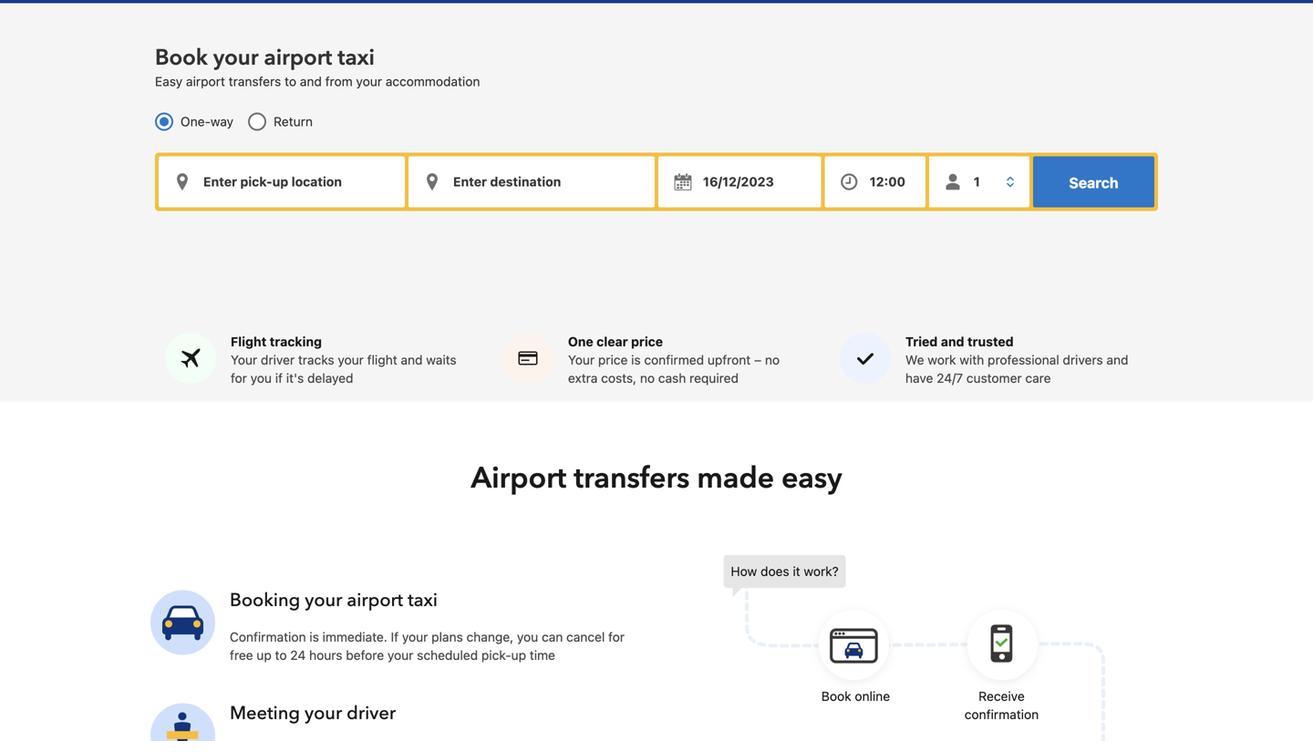 Task type: vqa. For each thing, say whether or not it's contained in the screenshot.


Task type: describe. For each thing, give the bounding box(es) containing it.
drivers
[[1063, 352, 1103, 367]]

tried and trusted we work with professional drivers and have 24/7 customer care
[[906, 334, 1129, 386]]

transfers inside book your airport taxi easy airport transfers to and from your accommodation
[[229, 74, 281, 89]]

driver inside flight tracking your driver tracks your flight and waits for you if it's delayed
[[261, 352, 295, 367]]

scheduled
[[417, 648, 478, 663]]

16/12/2023 button
[[659, 156, 822, 207]]

Enter destination text field
[[409, 156, 655, 207]]

your up way on the top left of the page
[[213, 43, 259, 73]]

care
[[1026, 371, 1051, 386]]

you inside flight tracking your driver tracks your flight and waits for you if it's delayed
[[251, 371, 272, 386]]

airport transfers made easy
[[471, 459, 842, 498]]

trusted
[[968, 334, 1014, 349]]

your inside the one clear price your price is confirmed upfront – no extra costs, no cash required
[[568, 352, 595, 367]]

to inside book your airport taxi easy airport transfers to and from your accommodation
[[285, 74, 296, 89]]

if
[[391, 630, 399, 645]]

Enter pick-up location text field
[[159, 156, 405, 207]]

cash
[[658, 371, 686, 386]]

search button
[[1033, 156, 1155, 207]]

tried
[[906, 334, 938, 349]]

waits
[[426, 352, 457, 367]]

hours
[[309, 648, 343, 663]]

flight tracking your driver tracks your flight and waits for you if it's delayed
[[231, 334, 457, 386]]

have
[[906, 371, 934, 386]]

cancel
[[567, 630, 605, 645]]

easy
[[782, 459, 842, 498]]

your down if
[[388, 648, 414, 663]]

costs,
[[601, 371, 637, 386]]

change,
[[467, 630, 514, 645]]

we
[[906, 352, 925, 367]]

your down hours
[[305, 701, 342, 726]]

for inside flight tracking your driver tracks your flight and waits for you if it's delayed
[[231, 371, 247, 386]]

airport
[[471, 459, 567, 498]]

your inside flight tracking your driver tracks your flight and waits for you if it's delayed
[[231, 352, 257, 367]]

made
[[697, 459, 775, 498]]

easy
[[155, 74, 183, 89]]

flight
[[231, 334, 267, 349]]

book for your
[[155, 43, 208, 73]]

1 horizontal spatial driver
[[347, 701, 396, 726]]

and inside flight tracking your driver tracks your flight and waits for you if it's delayed
[[401, 352, 423, 367]]

taxi for book
[[338, 43, 375, 73]]

booking your airport taxi
[[230, 588, 438, 613]]

work?
[[804, 564, 839, 579]]

and inside book your airport taxi easy airport transfers to and from your accommodation
[[300, 74, 322, 89]]

confirmation is immediate. if your plans change, you can cancel for free up to 24 hours before your scheduled pick-up time
[[230, 630, 625, 663]]

16/12/2023
[[703, 174, 774, 189]]

0 vertical spatial no
[[765, 352, 780, 367]]

and up work
[[941, 334, 965, 349]]

your right from
[[356, 74, 382, 89]]

can
[[542, 630, 563, 645]]

receive confirmation
[[965, 689, 1039, 722]]



Task type: locate. For each thing, give the bounding box(es) containing it.
0 horizontal spatial no
[[640, 371, 655, 386]]

is inside the one clear price your price is confirmed upfront – no extra costs, no cash required
[[631, 352, 641, 367]]

1 your from the left
[[231, 352, 257, 367]]

confirmed
[[644, 352, 704, 367]]

driver down before
[[347, 701, 396, 726]]

for down flight
[[231, 371, 247, 386]]

return
[[274, 114, 313, 129]]

no right –
[[765, 352, 780, 367]]

0 horizontal spatial book
[[155, 43, 208, 73]]

no
[[765, 352, 780, 367], [640, 371, 655, 386]]

required
[[690, 371, 739, 386]]

price down clear
[[598, 352, 628, 367]]

taxi
[[338, 43, 375, 73], [408, 588, 438, 613]]

0 vertical spatial taxi
[[338, 43, 375, 73]]

you
[[251, 371, 272, 386], [517, 630, 538, 645]]

book online
[[822, 689, 890, 704]]

1 vertical spatial no
[[640, 371, 655, 386]]

is
[[631, 352, 641, 367], [310, 630, 319, 645]]

before
[[346, 648, 384, 663]]

receive
[[979, 689, 1025, 704]]

upfront
[[708, 352, 751, 367]]

1 horizontal spatial your
[[568, 352, 595, 367]]

tracking
[[270, 334, 322, 349]]

book up "easy"
[[155, 43, 208, 73]]

0 horizontal spatial airport
[[186, 74, 225, 89]]

one clear price your price is confirmed upfront – no extra costs, no cash required
[[568, 334, 780, 386]]

for inside confirmation is immediate. if your plans change, you can cancel for free up to 24 hours before your scheduled pick-up time
[[608, 630, 625, 645]]

1 vertical spatial book
[[822, 689, 852, 704]]

price
[[631, 334, 663, 349], [598, 352, 628, 367]]

0 horizontal spatial driver
[[261, 352, 295, 367]]

1 vertical spatial taxi
[[408, 588, 438, 613]]

to inside confirmation is immediate. if your plans change, you can cancel for free up to 24 hours before your scheduled pick-up time
[[275, 648, 287, 663]]

book your airport taxi easy airport transfers to and from your accommodation
[[155, 43, 480, 89]]

0 horizontal spatial you
[[251, 371, 272, 386]]

0 vertical spatial airport
[[264, 43, 332, 73]]

–
[[754, 352, 762, 367]]

for right cancel
[[608, 630, 625, 645]]

airport
[[264, 43, 332, 73], [186, 74, 225, 89], [347, 588, 403, 613]]

booking
[[230, 588, 300, 613]]

if
[[275, 371, 283, 386]]

confirmation
[[230, 630, 306, 645]]

airport right "easy"
[[186, 74, 225, 89]]

book
[[155, 43, 208, 73], [822, 689, 852, 704]]

0 vertical spatial for
[[231, 371, 247, 386]]

1 horizontal spatial no
[[765, 352, 780, 367]]

one
[[568, 334, 594, 349]]

it
[[793, 564, 801, 579]]

your up 'immediate.'
[[305, 588, 342, 613]]

up down confirmation on the bottom left
[[257, 648, 272, 663]]

1 horizontal spatial is
[[631, 352, 641, 367]]

booking airport taxi image
[[724, 555, 1107, 742], [151, 591, 215, 655], [151, 704, 215, 742]]

0 vertical spatial price
[[631, 334, 663, 349]]

and left from
[[300, 74, 322, 89]]

clear
[[597, 334, 628, 349]]

driver
[[261, 352, 295, 367], [347, 701, 396, 726]]

search
[[1069, 174, 1119, 191]]

customer
[[967, 371, 1022, 386]]

1 vertical spatial to
[[275, 648, 287, 663]]

1 vertical spatial for
[[608, 630, 625, 645]]

0 vertical spatial book
[[155, 43, 208, 73]]

airport for book
[[264, 43, 332, 73]]

no left cash
[[640, 371, 655, 386]]

work
[[928, 352, 956, 367]]

12:00
[[870, 174, 906, 189]]

pick-
[[482, 648, 511, 663]]

0 horizontal spatial up
[[257, 648, 272, 663]]

airport for booking
[[347, 588, 403, 613]]

up left "time"
[[511, 648, 526, 663]]

is up hours
[[310, 630, 319, 645]]

0 horizontal spatial is
[[310, 630, 319, 645]]

meeting your driver
[[230, 701, 396, 726]]

airport up from
[[264, 43, 332, 73]]

professional
[[988, 352, 1060, 367]]

and right flight
[[401, 352, 423, 367]]

2 your from the left
[[568, 352, 595, 367]]

0 horizontal spatial taxi
[[338, 43, 375, 73]]

it's
[[286, 371, 304, 386]]

online
[[855, 689, 890, 704]]

driver up if
[[261, 352, 295, 367]]

taxi up from
[[338, 43, 375, 73]]

1 vertical spatial driver
[[347, 701, 396, 726]]

way
[[211, 114, 234, 129]]

how
[[731, 564, 757, 579]]

0 horizontal spatial your
[[231, 352, 257, 367]]

one-way
[[181, 114, 234, 129]]

24
[[290, 648, 306, 663]]

transfers
[[229, 74, 281, 89], [574, 459, 690, 498]]

0 vertical spatial to
[[285, 74, 296, 89]]

1 vertical spatial airport
[[186, 74, 225, 89]]

book left the online
[[822, 689, 852, 704]]

book for online
[[822, 689, 852, 704]]

0 vertical spatial driver
[[261, 352, 295, 367]]

taxi up plans
[[408, 588, 438, 613]]

taxi inside book your airport taxi easy airport transfers to and from your accommodation
[[338, 43, 375, 73]]

0 vertical spatial you
[[251, 371, 272, 386]]

0 vertical spatial transfers
[[229, 74, 281, 89]]

you up "time"
[[517, 630, 538, 645]]

you inside confirmation is immediate. if your plans change, you can cancel for free up to 24 hours before your scheduled pick-up time
[[517, 630, 538, 645]]

12:00 button
[[825, 156, 926, 207]]

your inside flight tracking your driver tracks your flight and waits for you if it's delayed
[[338, 352, 364, 367]]

0 horizontal spatial transfers
[[229, 74, 281, 89]]

1 horizontal spatial book
[[822, 689, 852, 704]]

extra
[[568, 371, 598, 386]]

time
[[530, 648, 555, 663]]

1 up from the left
[[257, 648, 272, 663]]

to up "return"
[[285, 74, 296, 89]]

1 horizontal spatial you
[[517, 630, 538, 645]]

and right drivers
[[1107, 352, 1129, 367]]

free
[[230, 648, 253, 663]]

up
[[257, 648, 272, 663], [511, 648, 526, 663]]

price up 'confirmed'
[[631, 334, 663, 349]]

with
[[960, 352, 985, 367]]

your
[[231, 352, 257, 367], [568, 352, 595, 367]]

from
[[325, 74, 353, 89]]

flight
[[367, 352, 397, 367]]

1 horizontal spatial for
[[608, 630, 625, 645]]

to left 24 on the left bottom of the page
[[275, 648, 287, 663]]

2 up from the left
[[511, 648, 526, 663]]

you left if
[[251, 371, 272, 386]]

1 vertical spatial you
[[517, 630, 538, 645]]

1 horizontal spatial up
[[511, 648, 526, 663]]

your down one
[[568, 352, 595, 367]]

1 horizontal spatial price
[[631, 334, 663, 349]]

airport up if
[[347, 588, 403, 613]]

1 vertical spatial transfers
[[574, 459, 690, 498]]

1 vertical spatial price
[[598, 352, 628, 367]]

0 horizontal spatial for
[[231, 371, 247, 386]]

your down flight
[[231, 352, 257, 367]]

plans
[[432, 630, 463, 645]]

tracks
[[298, 352, 334, 367]]

book inside book your airport taxi easy airport transfers to and from your accommodation
[[155, 43, 208, 73]]

does
[[761, 564, 790, 579]]

is up costs,
[[631, 352, 641, 367]]

your up delayed
[[338, 352, 364, 367]]

24/7
[[937, 371, 963, 386]]

one-
[[181, 114, 211, 129]]

how does it work?
[[731, 564, 839, 579]]

your
[[213, 43, 259, 73], [356, 74, 382, 89], [338, 352, 364, 367], [305, 588, 342, 613], [402, 630, 428, 645], [388, 648, 414, 663], [305, 701, 342, 726]]

your right if
[[402, 630, 428, 645]]

2 vertical spatial airport
[[347, 588, 403, 613]]

is inside confirmation is immediate. if your plans change, you can cancel for free up to 24 hours before your scheduled pick-up time
[[310, 630, 319, 645]]

immediate.
[[323, 630, 388, 645]]

confirmation
[[965, 707, 1039, 722]]

meeting
[[230, 701, 300, 726]]

0 horizontal spatial price
[[598, 352, 628, 367]]

and
[[300, 74, 322, 89], [941, 334, 965, 349], [401, 352, 423, 367], [1107, 352, 1129, 367]]

1 horizontal spatial airport
[[264, 43, 332, 73]]

for
[[231, 371, 247, 386], [608, 630, 625, 645]]

1 vertical spatial is
[[310, 630, 319, 645]]

accommodation
[[386, 74, 480, 89]]

1 horizontal spatial transfers
[[574, 459, 690, 498]]

taxi for booking
[[408, 588, 438, 613]]

to
[[285, 74, 296, 89], [275, 648, 287, 663]]

delayed
[[307, 371, 353, 386]]

0 vertical spatial is
[[631, 352, 641, 367]]

1 horizontal spatial taxi
[[408, 588, 438, 613]]

2 horizontal spatial airport
[[347, 588, 403, 613]]



